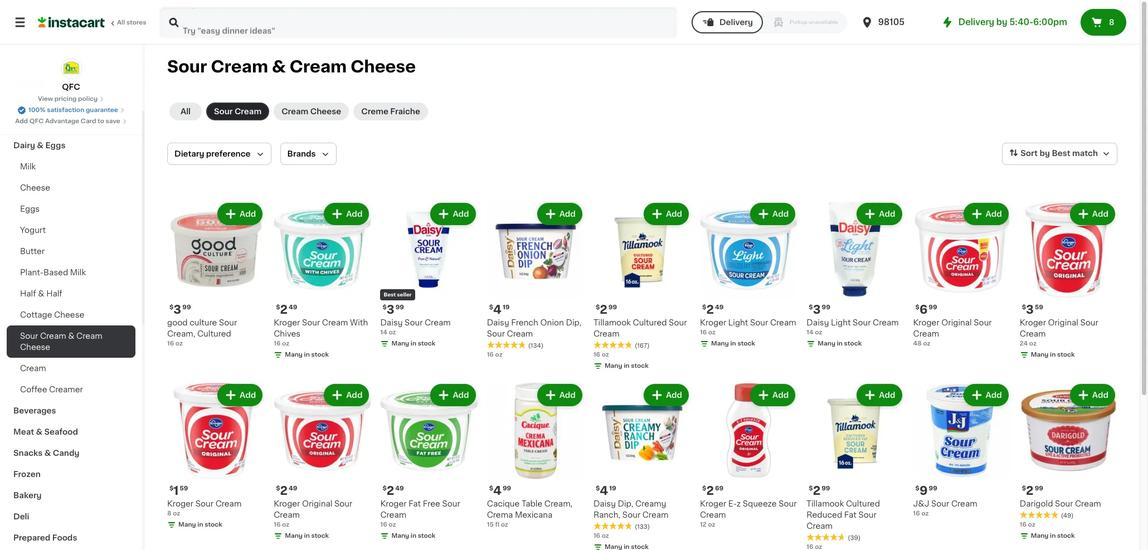 Task type: vqa. For each thing, say whether or not it's contained in the screenshot.


Task type: describe. For each thing, give the bounding box(es) containing it.
stock for kroger sour cream 8 oz
[[205, 522, 222, 528]]

delivery for delivery by 5:40-6:00pm
[[959, 18, 995, 26]]

sort
[[1021, 150, 1038, 157]]

yogurt link
[[7, 220, 136, 241]]

product group containing 9
[[914, 382, 1012, 519]]

$ up the ranch, at right
[[596, 486, 600, 492]]

99 for j&j sour cream
[[929, 486, 938, 492]]

many in stock down (49)
[[1032, 533, 1076, 540]]

8 inside kroger sour cream 8 oz
[[167, 511, 171, 517]]

dietary preference
[[175, 150, 251, 158]]

in for daisy light sour cream 14 oz
[[838, 341, 843, 347]]

butter
[[20, 248, 45, 255]]

view
[[38, 96, 53, 102]]

all stores link
[[38, 7, 147, 38]]

many for kroger fat free sour cream 16 oz
[[392, 533, 409, 540]]

2 half from the left
[[46, 290, 62, 298]]

& for candy
[[44, 450, 51, 457]]

$ up darigold
[[1023, 486, 1027, 492]]

(167)
[[635, 343, 650, 349]]

kroger for kroger light sour cream 16 oz
[[701, 319, 727, 327]]

8 button
[[1081, 9, 1127, 36]]

add qfc advantage card to save link
[[15, 117, 127, 126]]

cream inside j&j sour cream 16 oz
[[952, 501, 978, 508]]

creamer
[[49, 386, 83, 394]]

cream inside kroger original sour cream 24 oz
[[1020, 330, 1047, 338]]

snacks
[[13, 450, 43, 457]]

yogurt
[[20, 226, 46, 234]]

stock for kroger light sour cream 16 oz
[[738, 341, 756, 347]]

oz inside 'daisy sour cream 14 oz'
[[389, 330, 396, 336]]

16 inside kroger light sour cream 16 oz
[[701, 330, 707, 336]]

oz inside "kroger e-z squeeze sour cream 12 oz"
[[709, 522, 716, 528]]

sour inside tillamook cultured reduced fat sour cream
[[859, 512, 877, 519]]

sour inside daisy light sour cream 14 oz
[[853, 319, 871, 327]]

oz inside daisy light sour cream 14 oz
[[816, 330, 823, 336]]

frozen link
[[7, 464, 136, 485]]

with
[[350, 319, 368, 327]]

all stores
[[117, 20, 146, 26]]

advantage
[[45, 118, 79, 124]]

dip, inside daisy dip, creamy ranch, sour cream
[[618, 501, 634, 508]]

kroger sour cream 8 oz
[[167, 501, 242, 517]]

stock down (49)
[[1058, 533, 1076, 540]]

cheese inside cream cheese "link"
[[311, 108, 341, 115]]

in down the tillamook cultured sour cream
[[624, 363, 630, 369]]

prepared foods
[[13, 534, 77, 542]]

chives
[[274, 330, 301, 338]]

free
[[423, 501, 441, 508]]

prepared foods link
[[7, 528, 136, 549]]

produce
[[13, 120, 47, 128]]

24
[[1020, 341, 1028, 347]]

(49)
[[1062, 513, 1074, 519]]

lists link
[[7, 31, 136, 54]]

$ down best seller
[[383, 305, 387, 311]]

$ 2 49 for kroger fat free sour cream
[[383, 485, 404, 497]]

$ 4 19 for french
[[489, 304, 510, 316]]

many in stock for daisy sour cream 14 oz
[[392, 341, 436, 347]]

z
[[737, 501, 741, 508]]

oz inside cacique table cream, crema mexicana 15 fl oz
[[501, 522, 509, 528]]

many for daisy light sour cream 14 oz
[[818, 341, 836, 347]]

$ 9 99
[[916, 485, 938, 497]]

3 for good culture sour cream, cultured
[[174, 304, 181, 316]]

add qfc advantage card to save
[[15, 118, 120, 124]]

98105 button
[[861, 7, 928, 38]]

cream, inside good culture sour cream, cultured 16 oz
[[167, 330, 195, 338]]

oz inside kroger original sour cream 16 oz
[[282, 522, 290, 528]]

9
[[920, 485, 928, 497]]

save
[[106, 118, 120, 124]]

1 horizontal spatial sour cream & cream cheese
[[167, 59, 416, 75]]

cream inside "kroger e-z squeeze sour cream 12 oz"
[[701, 512, 727, 519]]

daisy dip, creamy ranch, sour cream
[[594, 501, 669, 519]]

100% satisfaction guarantee button
[[17, 104, 125, 115]]

dietary
[[175, 150, 204, 158]]

stock for daisy sour cream 14 oz
[[418, 341, 436, 347]]

seller
[[397, 292, 412, 297]]

kroger for kroger e-z squeeze sour cream 12 oz
[[701, 501, 727, 508]]

$ up daisy light sour cream 14 oz
[[809, 305, 814, 311]]

recipes link
[[7, 71, 136, 93]]

thanksgiving link
[[7, 93, 136, 114]]

match
[[1073, 150, 1099, 157]]

daisy for daisy dip, creamy ranch, sour cream
[[594, 501, 616, 508]]

plant-
[[20, 269, 43, 277]]

16 oz for darigold sour cream
[[1020, 522, 1036, 528]]

kroger for kroger original sour cream 48 oz
[[914, 319, 940, 327]]

sour inside daisy french onion dip, sour cream
[[487, 330, 505, 338]]

bakery
[[13, 492, 42, 500]]

99 for darigold sour cream
[[1035, 486, 1044, 492]]

$ 3 99 for daisy light sour cream
[[809, 304, 831, 316]]

cultured for tillamook cultured sour cream
[[633, 319, 667, 327]]

cream inside kroger fat free sour cream 16 oz
[[381, 512, 407, 519]]

many in stock for kroger original sour cream 24 oz
[[1032, 352, 1076, 358]]

1 horizontal spatial qfc
[[62, 83, 80, 91]]

produce link
[[7, 114, 136, 135]]

(134)
[[529, 343, 544, 349]]

59 for 1
[[180, 486, 188, 492]]

stock for kroger original sour cream 16 oz
[[311, 533, 329, 540]]

oz inside j&j sour cream 16 oz
[[922, 511, 929, 517]]

$ inside $ 3 59
[[1023, 305, 1027, 311]]

$ up chives
[[276, 305, 280, 311]]

tillamook cultured reduced fat sour cream
[[807, 501, 881, 531]]

$ 2 69
[[703, 485, 724, 497]]

16 inside kroger original sour cream 16 oz
[[274, 522, 281, 528]]

sour inside the tillamook cultured sour cream
[[669, 319, 687, 327]]

14 inside 'daisy sour cream 14 oz'
[[381, 330, 387, 336]]

$ 2 49 for kroger original sour cream
[[276, 485, 298, 497]]

based
[[43, 269, 68, 277]]

1
[[174, 485, 179, 497]]

cream cheese link
[[274, 103, 349, 120]]

milk link
[[7, 156, 136, 177]]

in for kroger light sour cream 16 oz
[[731, 341, 737, 347]]

oz inside kroger sour cream with chives 16 oz
[[282, 341, 290, 347]]

oz inside good culture sour cream, cultured 16 oz
[[176, 341, 183, 347]]

$ up daisy french onion dip, sour cream
[[489, 305, 494, 311]]

card
[[81, 118, 96, 124]]

coffee creamer link
[[7, 379, 136, 400]]

16 oz for daisy french onion dip, sour cream
[[487, 352, 503, 358]]

delivery by 5:40-6:00pm link
[[941, 16, 1068, 29]]

oz inside kroger sour cream 8 oz
[[173, 511, 180, 517]]

kroger original sour cream 16 oz
[[274, 501, 353, 528]]

100%
[[28, 107, 45, 113]]

mexicana
[[515, 512, 553, 519]]

snacks & candy link
[[7, 443, 136, 464]]

fat inside tillamook cultured reduced fat sour cream
[[845, 512, 857, 519]]

& for eggs
[[37, 142, 43, 149]]

Best match Sort by field
[[1003, 143, 1118, 165]]

1 vertical spatial eggs
[[20, 205, 40, 213]]

sour inside kroger original sour cream 24 oz
[[1081, 319, 1099, 327]]

delivery button
[[692, 11, 764, 33]]

plant-based milk link
[[7, 262, 136, 283]]

cheese inside cheese link
[[20, 184, 50, 192]]

in for kroger original sour cream 24 oz
[[1051, 352, 1057, 358]]

49 for original
[[289, 486, 298, 492]]

many for daisy sour cream 14 oz
[[392, 341, 409, 347]]

sour inside kroger original sour cream 16 oz
[[335, 501, 353, 508]]

daisy french onion dip, sour cream
[[487, 319, 582, 338]]

delivery by 5:40-6:00pm
[[959, 18, 1068, 26]]

tillamook for fat
[[807, 501, 845, 508]]

tillamook for cream
[[594, 319, 631, 327]]

kroger e-z squeeze sour cream 12 oz
[[701, 501, 797, 528]]

sour cream
[[214, 108, 262, 115]]

$ inside $ 4 99
[[489, 486, 494, 492]]

meat & seafood link
[[7, 422, 136, 443]]

5:40-
[[1010, 18, 1034, 26]]

beverages
[[13, 407, 56, 415]]

19 for dip,
[[610, 486, 617, 492]]

16 oz for daisy dip, creamy ranch, sour cream
[[594, 533, 610, 540]]

dip, inside daisy french onion dip, sour cream
[[566, 319, 582, 327]]

2 for kroger e-z squeeze sour cream
[[707, 485, 714, 497]]

2 for kroger original sour cream
[[280, 485, 288, 497]]

oz inside kroger original sour cream 48 oz
[[924, 341, 931, 347]]

sour inside daisy dip, creamy ranch, sour cream
[[623, 512, 641, 519]]

cream inside daisy dip, creamy ranch, sour cream
[[643, 512, 669, 519]]

by for delivery
[[997, 18, 1008, 26]]

j&j sour cream 16 oz
[[914, 501, 978, 517]]

$ 3 59
[[1023, 304, 1044, 316]]

seafood
[[44, 428, 78, 436]]

dairy
[[13, 142, 35, 149]]

8 inside button
[[1110, 18, 1115, 26]]

4 for daisy french onion dip, sour cream
[[494, 304, 502, 316]]

snacks & candy
[[13, 450, 79, 457]]

daisy sour cream 14 oz
[[381, 319, 451, 336]]

many for kroger original sour cream 16 oz
[[285, 533, 303, 540]]

100% satisfaction guarantee
[[28, 107, 118, 113]]

99 for good culture sour cream, cultured
[[183, 305, 191, 311]]

sour inside kroger fat free sour cream 16 oz
[[442, 501, 461, 508]]

(39)
[[848, 536, 861, 542]]

tillamook cultured sour cream
[[594, 319, 687, 338]]

$ up kroger fat free sour cream 16 oz
[[383, 486, 387, 492]]

cream inside daisy french onion dip, sour cream
[[507, 330, 533, 338]]

cream inside kroger sour cream 8 oz
[[216, 501, 242, 508]]

0 vertical spatial milk
[[20, 163, 36, 171]]

fat inside kroger fat free sour cream 16 oz
[[409, 501, 421, 508]]

coffee
[[20, 386, 47, 394]]

view pricing policy link
[[38, 95, 104, 104]]

creme
[[362, 108, 389, 115]]

prepared
[[13, 534, 50, 542]]

cream inside the tillamook cultured sour cream
[[594, 330, 620, 338]]

16 inside kroger fat free sour cream 16 oz
[[381, 522, 387, 528]]

good
[[167, 319, 188, 327]]

stock down (167)
[[631, 363, 649, 369]]

daisy for daisy light sour cream 14 oz
[[807, 319, 830, 327]]

fl
[[495, 522, 500, 528]]

many down darigold
[[1032, 533, 1049, 540]]

cream, inside cacique table cream, crema mexicana 15 fl oz
[[545, 501, 573, 508]]

16 inside kroger sour cream with chives 16 oz
[[274, 341, 281, 347]]

cream inside kroger sour cream with chives 16 oz
[[322, 319, 348, 327]]

sour inside kroger sour cream 8 oz
[[196, 501, 214, 508]]

16 inside good culture sour cream, cultured 16 oz
[[167, 341, 174, 347]]

reduced
[[807, 512, 843, 519]]

49 for fat
[[396, 486, 404, 492]]

$ up kroger light sour cream 16 oz
[[703, 305, 707, 311]]

many for kroger original sour cream 24 oz
[[1032, 352, 1049, 358]]

6
[[920, 304, 928, 316]]

$ 3 99 for daisy sour cream
[[383, 304, 404, 316]]

daisy for daisy sour cream 14 oz
[[381, 319, 403, 327]]

daisy for daisy french onion dip, sour cream
[[487, 319, 510, 327]]

cream inside tillamook cultured reduced fat sour cream
[[807, 523, 833, 531]]

many in stock down (167)
[[605, 363, 649, 369]]

sour cream & cream cheese inside sour cream & cream cheese link
[[20, 332, 102, 351]]

99 for cacique table cream, crema mexicana
[[503, 486, 512, 492]]

creme fraiche
[[362, 108, 420, 115]]

cheese link
[[7, 177, 136, 199]]

sour cream & cream cheese link
[[7, 326, 136, 358]]



Task type: locate. For each thing, give the bounding box(es) containing it.
2
[[280, 304, 288, 316], [707, 304, 714, 316], [600, 304, 608, 316], [280, 485, 288, 497], [387, 485, 394, 497], [707, 485, 714, 497], [814, 485, 821, 497], [1027, 485, 1034, 497]]

49 up kroger original sour cream 16 oz
[[289, 486, 298, 492]]

sour inside good culture sour cream, cultured 16 oz
[[219, 319, 237, 327]]

daisy inside daisy french onion dip, sour cream
[[487, 319, 510, 327]]

16 oz for tillamook cultured sour cream
[[594, 352, 610, 358]]

many down kroger fat free sour cream 16 oz
[[392, 533, 409, 540]]

0 horizontal spatial fat
[[409, 501, 421, 508]]

19
[[503, 305, 510, 311], [610, 486, 617, 492]]

1 horizontal spatial half
[[46, 290, 62, 298]]

0 horizontal spatial $ 3 99
[[170, 304, 191, 316]]

1 vertical spatial $ 4 19
[[596, 485, 617, 497]]

light
[[729, 319, 749, 327], [832, 319, 851, 327]]

1 horizontal spatial dip,
[[618, 501, 634, 508]]

0 horizontal spatial sour cream & cream cheese
[[20, 332, 102, 351]]

kroger inside kroger fat free sour cream 16 oz
[[381, 501, 407, 508]]

half down plant-
[[20, 290, 36, 298]]

1 vertical spatial all
[[181, 108, 191, 115]]

$ up the tillamook cultured sour cream
[[596, 305, 600, 311]]

best seller
[[384, 292, 412, 297]]

sour cream & cream cheese up "cream cheese" at the top left
[[167, 59, 416, 75]]

eggs link
[[7, 199, 136, 220]]

2 horizontal spatial cultured
[[847, 501, 881, 508]]

dip, up the ranch, at right
[[618, 501, 634, 508]]

daisy inside 'daisy sour cream 14 oz'
[[381, 319, 403, 327]]

0 horizontal spatial best
[[384, 292, 396, 297]]

99 inside '$ 6 99'
[[929, 305, 938, 311]]

14
[[381, 330, 387, 336], [807, 330, 814, 336]]

sour inside kroger sour cream with chives 16 oz
[[302, 319, 320, 327]]

49 for sour
[[289, 305, 298, 311]]

cream inside kroger original sour cream 16 oz
[[274, 512, 300, 519]]

original inside kroger original sour cream 24 oz
[[1049, 319, 1079, 327]]

$ up kroger sour cream 8 oz
[[170, 486, 174, 492]]

kroger
[[274, 319, 300, 327], [701, 319, 727, 327], [914, 319, 940, 327], [1020, 319, 1047, 327], [167, 501, 194, 508], [274, 501, 300, 508], [381, 501, 407, 508], [701, 501, 727, 508]]

eggs up yogurt
[[20, 205, 40, 213]]

99 up the tillamook cultured sour cream
[[609, 305, 617, 311]]

1 vertical spatial sour cream & cream cheese
[[20, 332, 102, 351]]

1 vertical spatial best
[[384, 292, 396, 297]]

4 up daisy french onion dip, sour cream
[[494, 304, 502, 316]]

by right sort
[[1040, 150, 1051, 157]]

1 horizontal spatial 59
[[1036, 305, 1044, 311]]

16 inside j&j sour cream 16 oz
[[914, 511, 921, 517]]

16 oz down the tillamook cultured sour cream
[[594, 352, 610, 358]]

& right dairy
[[37, 142, 43, 149]]

in down kroger original sour cream 16 oz
[[304, 533, 310, 540]]

3 for daisy light sour cream
[[814, 304, 821, 316]]

kroger inside kroger original sour cream 16 oz
[[274, 501, 300, 508]]

cheese inside the sour cream & cream cheese
[[20, 344, 50, 351]]

in down kroger original sour cream 24 oz
[[1051, 352, 1057, 358]]

$ 2 49 for kroger sour cream with chives
[[276, 304, 298, 316]]

None search field
[[160, 7, 678, 38]]

2 up the tillamook cultured sour cream
[[600, 304, 608, 316]]

light for 2
[[729, 319, 749, 327]]

$ 4 19
[[489, 304, 510, 316], [596, 485, 617, 497]]

fraiche
[[391, 108, 420, 115]]

59 right the 1 on the bottom
[[180, 486, 188, 492]]

qfc down 100%
[[29, 118, 44, 124]]

instacart logo image
[[38, 16, 105, 29]]

$ 2 99 up the reduced
[[809, 485, 831, 497]]

cultured inside good culture sour cream, cultured 16 oz
[[197, 330, 231, 338]]

$ 2 49 up chives
[[276, 304, 298, 316]]

$ 2 99 for darigold sour cream
[[1023, 485, 1044, 497]]

satisfaction
[[47, 107, 84, 113]]

0 horizontal spatial cream,
[[167, 330, 195, 338]]

in down darigold sour cream
[[1051, 533, 1057, 540]]

pricing
[[54, 96, 77, 102]]

2 left 69
[[707, 485, 714, 497]]

1 horizontal spatial $ 4 19
[[596, 485, 617, 497]]

stock down kroger original sour cream 24 oz
[[1058, 352, 1076, 358]]

2 vertical spatial cultured
[[847, 501, 881, 508]]

in for kroger sour cream 8 oz
[[198, 522, 203, 528]]

& for seafood
[[36, 428, 42, 436]]

brands
[[288, 150, 316, 158]]

2 3 from the left
[[387, 304, 395, 316]]

1 horizontal spatial delivery
[[959, 18, 995, 26]]

cultured inside tillamook cultured reduced fat sour cream
[[847, 501, 881, 508]]

cream inside daisy light sour cream 14 oz
[[873, 319, 899, 327]]

qfc up view pricing policy link
[[62, 83, 80, 91]]

daisy inside daisy dip, creamy ranch, sour cream
[[594, 501, 616, 508]]

99 up darigold
[[1035, 486, 1044, 492]]

19 for french
[[503, 305, 510, 311]]

0 horizontal spatial light
[[729, 319, 749, 327]]

all for all
[[181, 108, 191, 115]]

view pricing policy
[[38, 96, 98, 102]]

many for kroger light sour cream 16 oz
[[712, 341, 729, 347]]

1 horizontal spatial tillamook
[[807, 501, 845, 508]]

kroger light sour cream 16 oz
[[701, 319, 797, 336]]

many in stock for kroger fat free sour cream 16 oz
[[392, 533, 436, 540]]

0 horizontal spatial eggs
[[20, 205, 40, 213]]

stock inside product group
[[205, 522, 222, 528]]

99 for tillamook cultured sour cream
[[609, 305, 617, 311]]

kroger original sour cream 48 oz
[[914, 319, 993, 347]]

by for sort
[[1040, 150, 1051, 157]]

many in stock for kroger original sour cream 16 oz
[[285, 533, 329, 540]]

many in stock down kroger original sour cream 24 oz
[[1032, 352, 1076, 358]]

1 horizontal spatial $ 2 99
[[809, 485, 831, 497]]

& right meat
[[36, 428, 42, 436]]

& for half
[[38, 290, 44, 298]]

light inside kroger light sour cream 16 oz
[[729, 319, 749, 327]]

2 up kroger fat free sour cream 16 oz
[[387, 485, 394, 497]]

99
[[183, 305, 191, 311], [396, 305, 404, 311], [822, 305, 831, 311], [929, 305, 938, 311], [609, 305, 617, 311], [503, 486, 512, 492], [822, 486, 831, 492], [929, 486, 938, 492], [1035, 486, 1044, 492]]

kroger inside kroger original sour cream 48 oz
[[914, 319, 940, 327]]

1 light from the left
[[729, 319, 749, 327]]

all up dietary
[[181, 108, 191, 115]]

meat
[[13, 428, 34, 436]]

1 horizontal spatial cream,
[[545, 501, 573, 508]]

many in stock down kroger sour cream with chives 16 oz
[[285, 352, 329, 358]]

half down plant-based milk
[[46, 290, 62, 298]]

kroger inside kroger sour cream 8 oz
[[167, 501, 194, 508]]

service type group
[[692, 11, 848, 33]]

1 vertical spatial cultured
[[197, 330, 231, 338]]

99 inside $ 9 99
[[929, 486, 938, 492]]

12
[[701, 522, 707, 528]]

$ 3 99 up good
[[170, 304, 191, 316]]

1 horizontal spatial eggs
[[45, 142, 65, 149]]

best left seller
[[384, 292, 396, 297]]

delivery for delivery
[[720, 18, 753, 26]]

0 horizontal spatial half
[[20, 290, 36, 298]]

creme fraiche link
[[354, 103, 428, 120]]

stock for kroger fat free sour cream 16 oz
[[418, 533, 436, 540]]

2 horizontal spatial $ 2 99
[[1023, 485, 1044, 497]]

$ 6 99
[[916, 304, 938, 316]]

99 up good
[[183, 305, 191, 311]]

$ 4 19 for dip,
[[596, 485, 617, 497]]

fat
[[409, 501, 421, 508], [845, 512, 857, 519]]

bakery link
[[7, 485, 136, 506]]

59 for 3
[[1036, 305, 1044, 311]]

cream inside kroger original sour cream 48 oz
[[914, 330, 940, 338]]

49 up chives
[[289, 305, 298, 311]]

1 horizontal spatial all
[[181, 108, 191, 115]]

by inside field
[[1040, 150, 1051, 157]]

cultured for tillamook cultured reduced fat sour cream
[[847, 501, 881, 508]]

2 for kroger fat free sour cream
[[387, 485, 394, 497]]

best for best match
[[1053, 150, 1071, 157]]

99 for daisy light sour cream
[[822, 305, 831, 311]]

oz inside kroger original sour cream 24 oz
[[1030, 341, 1037, 347]]

kroger for kroger original sour cream 16 oz
[[274, 501, 300, 508]]

many in stock for kroger sour cream with chives 16 oz
[[285, 352, 329, 358]]

tillamook inside tillamook cultured reduced fat sour cream
[[807, 501, 845, 508]]

by
[[997, 18, 1008, 26], [1040, 150, 1051, 157]]

stock for kroger original sour cream 24 oz
[[1058, 352, 1076, 358]]

cheese
[[351, 59, 416, 75], [311, 108, 341, 115], [20, 184, 50, 192], [54, 311, 84, 319], [20, 344, 50, 351]]

0 horizontal spatial cultured
[[197, 330, 231, 338]]

0 horizontal spatial milk
[[20, 163, 36, 171]]

original
[[942, 319, 973, 327], [1049, 319, 1079, 327], [302, 501, 333, 508]]

dip, right onion
[[566, 319, 582, 327]]

cream,
[[167, 330, 195, 338], [545, 501, 573, 508]]

2 light from the left
[[832, 319, 851, 327]]

half & half link
[[7, 283, 136, 305]]

0 horizontal spatial original
[[302, 501, 333, 508]]

product group containing 6
[[914, 201, 1012, 349]]

cultured up (39)
[[847, 501, 881, 508]]

0 horizontal spatial 14
[[381, 330, 387, 336]]

add button
[[219, 204, 262, 224], [325, 204, 368, 224], [432, 204, 475, 224], [539, 204, 582, 224], [645, 204, 688, 224], [752, 204, 795, 224], [858, 204, 902, 224], [965, 204, 1008, 224], [1072, 204, 1115, 224], [219, 386, 262, 406], [325, 386, 368, 406], [432, 386, 475, 406], [539, 386, 582, 406], [645, 386, 688, 406], [752, 386, 795, 406], [858, 386, 902, 406], [965, 386, 1008, 406], [1072, 386, 1115, 406]]

recipes
[[13, 78, 46, 86]]

0 horizontal spatial by
[[997, 18, 1008, 26]]

& down "cottage cheese" link
[[68, 332, 74, 340]]

in down 'daisy sour cream 14 oz'
[[411, 341, 417, 347]]

4 for cacique table cream, crema mexicana
[[494, 485, 502, 497]]

stock
[[418, 341, 436, 347], [738, 341, 756, 347], [845, 341, 862, 347], [311, 352, 329, 358], [1058, 352, 1076, 358], [631, 363, 649, 369], [205, 522, 222, 528], [311, 533, 329, 540], [418, 533, 436, 540], [1058, 533, 1076, 540]]

sour inside kroger light sour cream 16 oz
[[751, 319, 769, 327]]

1 vertical spatial qfc
[[29, 118, 44, 124]]

cacique table cream, crema mexicana 15 fl oz
[[487, 501, 573, 528]]

0 horizontal spatial qfc
[[29, 118, 44, 124]]

2 horizontal spatial $ 3 99
[[809, 304, 831, 316]]

0 vertical spatial tillamook
[[594, 319, 631, 327]]

0 horizontal spatial $ 2 99
[[596, 304, 617, 316]]

2 for darigold sour cream
[[1027, 485, 1034, 497]]

culture
[[190, 319, 217, 327]]

3 up 24
[[1027, 304, 1035, 316]]

Search field
[[161, 8, 676, 37]]

$ inside $ 1 59
[[170, 486, 174, 492]]

0 vertical spatial qfc
[[62, 83, 80, 91]]

0 vertical spatial 19
[[503, 305, 510, 311]]

dairy & eggs link
[[7, 135, 136, 156]]

stock down kroger fat free sour cream 16 oz
[[418, 533, 436, 540]]

eggs down advantage
[[45, 142, 65, 149]]

qfc link
[[61, 58, 82, 93]]

1 vertical spatial cream,
[[545, 501, 573, 508]]

cream inside 'daisy sour cream 14 oz'
[[425, 319, 451, 327]]

2 horizontal spatial original
[[1049, 319, 1079, 327]]

2 for kroger light sour cream
[[707, 304, 714, 316]]

stock down kroger sour cream with chives 16 oz
[[311, 352, 329, 358]]

cultured down culture
[[197, 330, 231, 338]]

many down kroger light sour cream 16 oz
[[712, 341, 729, 347]]

sour inside 'daisy sour cream 14 oz'
[[405, 319, 423, 327]]

99 for tillamook cultured reduced fat sour cream
[[822, 486, 831, 492]]

kroger for kroger original sour cream 24 oz
[[1020, 319, 1047, 327]]

in for kroger original sour cream 16 oz
[[304, 533, 310, 540]]

49
[[289, 305, 298, 311], [716, 305, 724, 311], [289, 486, 298, 492], [396, 486, 404, 492]]

cream inside "link"
[[282, 108, 309, 115]]

in for daisy sour cream 14 oz
[[411, 341, 417, 347]]

3 for kroger original sour cream
[[1027, 304, 1035, 316]]

1 14 from the left
[[381, 330, 387, 336]]

1 half from the left
[[20, 290, 36, 298]]

onion
[[541, 319, 564, 327]]

99 up daisy light sour cream 14 oz
[[822, 305, 831, 311]]

creamy
[[636, 501, 667, 508]]

0 vertical spatial 59
[[1036, 305, 1044, 311]]

original for 3
[[1049, 319, 1079, 327]]

kroger inside kroger light sour cream 16 oz
[[701, 319, 727, 327]]

daisy inside daisy light sour cream 14 oz
[[807, 319, 830, 327]]

oz inside kroger light sour cream 16 oz
[[709, 330, 716, 336]]

2 for kroger sour cream with chives
[[280, 304, 288, 316]]

many down 'daisy sour cream 14 oz'
[[392, 341, 409, 347]]

all for all stores
[[117, 20, 125, 26]]

sour inside j&j sour cream 16 oz
[[932, 501, 950, 508]]

cream, right table
[[545, 501, 573, 508]]

0 horizontal spatial all
[[117, 20, 125, 26]]

99 right 9
[[929, 486, 938, 492]]

cottage cheese link
[[7, 305, 136, 326]]

oz inside kroger fat free sour cream 16 oz
[[389, 522, 396, 528]]

99 up the reduced
[[822, 486, 831, 492]]

kroger inside kroger original sour cream 24 oz
[[1020, 319, 1047, 327]]

3 3 from the left
[[814, 304, 821, 316]]

add
[[15, 118, 28, 124], [240, 210, 256, 218], [346, 210, 363, 218], [453, 210, 469, 218], [560, 210, 576, 218], [666, 210, 683, 218], [773, 210, 789, 218], [880, 210, 896, 218], [986, 210, 1003, 218], [1093, 210, 1109, 218], [240, 392, 256, 399], [346, 392, 363, 399], [453, 392, 469, 399], [560, 392, 576, 399], [666, 392, 683, 399], [773, 392, 789, 399], [880, 392, 896, 399], [986, 392, 1003, 399], [1093, 392, 1109, 399]]

1 vertical spatial 59
[[180, 486, 188, 492]]

0 vertical spatial cultured
[[633, 319, 667, 327]]

1 vertical spatial tillamook
[[807, 501, 845, 508]]

qfc
[[62, 83, 80, 91], [29, 118, 44, 124]]

cheese down cottage
[[20, 344, 50, 351]]

fat left free
[[409, 501, 421, 508]]

$ 2 49 for kroger light sour cream
[[703, 304, 724, 316]]

stock for kroger sour cream with chives 16 oz
[[311, 352, 329, 358]]

all
[[117, 20, 125, 26], [181, 108, 191, 115]]

squeeze
[[743, 501, 777, 508]]

best for best seller
[[384, 292, 396, 297]]

sour cream & cream cheese down cottage cheese
[[20, 332, 102, 351]]

14 inside daisy light sour cream 14 oz
[[807, 330, 814, 336]]

cheese up creme fraiche
[[351, 59, 416, 75]]

0 horizontal spatial tillamook
[[594, 319, 631, 327]]

french
[[512, 319, 539, 327]]

16 oz down daisy french onion dip, sour cream
[[487, 352, 503, 358]]

1 horizontal spatial $ 3 99
[[383, 304, 404, 316]]

stock down kroger light sour cream 16 oz
[[738, 341, 756, 347]]

in for kroger sour cream with chives 16 oz
[[304, 352, 310, 358]]

in inside product group
[[198, 522, 203, 528]]

16 oz down darigold
[[1020, 522, 1036, 528]]

4 for daisy dip, creamy ranch, sour cream
[[600, 485, 609, 497]]

dip,
[[566, 319, 582, 327], [618, 501, 634, 508]]

cultured inside the tillamook cultured sour cream
[[633, 319, 667, 327]]

3 $ 3 99 from the left
[[809, 304, 831, 316]]

$ 2 49 up kroger fat free sour cream 16 oz
[[383, 485, 404, 497]]

1 horizontal spatial 8
[[1110, 18, 1115, 26]]

milk down dairy
[[20, 163, 36, 171]]

$ up kroger original sour cream 16 oz
[[276, 486, 280, 492]]

2 $ 3 99 from the left
[[383, 304, 404, 316]]

kroger original sour cream 24 oz
[[1020, 319, 1099, 347]]

1 horizontal spatial 14
[[807, 330, 814, 336]]

3 up good
[[174, 304, 181, 316]]

delivery inside button
[[720, 18, 753, 26]]

2 14 from the left
[[807, 330, 814, 336]]

6:00pm
[[1034, 18, 1068, 26]]

good culture sour cream, cultured 16 oz
[[167, 319, 237, 347]]

dairy & eggs
[[13, 142, 65, 149]]

3 for daisy sour cream
[[387, 304, 395, 316]]

1 horizontal spatial milk
[[70, 269, 86, 277]]

many in stock down kroger light sour cream 16 oz
[[712, 341, 756, 347]]

kroger for kroger sour cream with chives 16 oz
[[274, 319, 300, 327]]

original inside kroger original sour cream 16 oz
[[302, 501, 333, 508]]

$ inside '$ 6 99'
[[916, 305, 920, 311]]

$ up cacique
[[489, 486, 494, 492]]

cheese inside "cottage cheese" link
[[54, 311, 84, 319]]

dietary preference button
[[167, 143, 271, 165]]

0 vertical spatial all
[[117, 20, 125, 26]]

4 up cacique
[[494, 485, 502, 497]]

0 horizontal spatial delivery
[[720, 18, 753, 26]]

best inside best match sort by field
[[1053, 150, 1071, 157]]

0 vertical spatial best
[[1053, 150, 1071, 157]]

cheese down milk link
[[20, 184, 50, 192]]

1 horizontal spatial 19
[[610, 486, 617, 492]]

delivery
[[959, 18, 995, 26], [720, 18, 753, 26]]

eggs
[[45, 142, 65, 149], [20, 205, 40, 213]]

19 up the ranch, at right
[[610, 486, 617, 492]]

3 down best seller
[[387, 304, 395, 316]]

many down daisy light sour cream 14 oz
[[818, 341, 836, 347]]

cream inside kroger light sour cream 16 oz
[[771, 319, 797, 327]]

15
[[487, 522, 494, 528]]

coffee creamer
[[20, 386, 83, 394]]

daisy light sour cream 14 oz
[[807, 319, 899, 336]]

99 inside $ 4 99
[[503, 486, 512, 492]]

2 up the reduced
[[814, 485, 821, 497]]

0 vertical spatial cream,
[[167, 330, 195, 338]]

49 up kroger light sour cream 16 oz
[[716, 305, 724, 311]]

0 horizontal spatial $ 4 19
[[489, 304, 510, 316]]

many in stock down kroger original sour cream 16 oz
[[285, 533, 329, 540]]

$ up good
[[170, 305, 174, 311]]

$ left 69
[[703, 486, 707, 492]]

product group
[[167, 201, 265, 349], [274, 201, 372, 362], [381, 201, 478, 351], [487, 201, 585, 360], [594, 201, 692, 373], [701, 201, 798, 351], [807, 201, 905, 351], [914, 201, 1012, 349], [1020, 201, 1118, 362], [167, 382, 265, 532], [274, 382, 372, 543], [381, 382, 478, 543], [487, 382, 585, 530], [594, 382, 692, 550], [701, 382, 798, 530], [807, 382, 905, 550], [914, 382, 1012, 519], [1020, 382, 1118, 543]]

many down kroger original sour cream 16 oz
[[285, 533, 303, 540]]

&
[[272, 59, 286, 75], [37, 142, 43, 149], [38, 290, 44, 298], [68, 332, 74, 340], [36, 428, 42, 436], [44, 450, 51, 457]]

many inside product group
[[178, 522, 196, 528]]

2 up kroger light sour cream 16 oz
[[707, 304, 714, 316]]

deli
[[13, 513, 29, 521]]

99 right 6
[[929, 305, 938, 311]]

$ 3 99 up daisy light sour cream 14 oz
[[809, 304, 831, 316]]

cream, down good
[[167, 330, 195, 338]]

many for kroger sour cream 8 oz
[[178, 522, 196, 528]]

sour inside kroger original sour cream 48 oz
[[974, 319, 993, 327]]

0 vertical spatial $ 4 19
[[489, 304, 510, 316]]

foods
[[52, 534, 77, 542]]

1 vertical spatial 8
[[167, 511, 171, 517]]

& up "cream cheese" at the top left
[[272, 59, 286, 75]]

$ 4 99
[[489, 485, 512, 497]]

many for kroger sour cream with chives 16 oz
[[285, 352, 303, 358]]

stores
[[127, 20, 146, 26]]

many in stock for daisy light sour cream 14 oz
[[818, 341, 862, 347]]

1 horizontal spatial fat
[[845, 512, 857, 519]]

many in stock for kroger sour cream 8 oz
[[178, 522, 222, 528]]

0 vertical spatial by
[[997, 18, 1008, 26]]

1 horizontal spatial original
[[942, 319, 973, 327]]

product group containing 1
[[167, 382, 265, 532]]

original inside kroger original sour cream 48 oz
[[942, 319, 973, 327]]

all link
[[170, 103, 202, 120]]

in for kroger fat free sour cream 16 oz
[[411, 533, 417, 540]]

policy
[[78, 96, 98, 102]]

2 for tillamook cultured sour cream
[[600, 304, 608, 316]]

49 for light
[[716, 305, 724, 311]]

0 vertical spatial fat
[[409, 501, 421, 508]]

0 vertical spatial 8
[[1110, 18, 1115, 26]]

1 vertical spatial milk
[[70, 269, 86, 277]]

in down kroger sour cream with chives 16 oz
[[304, 352, 310, 358]]

frozen
[[13, 471, 41, 479]]

kroger for kroger sour cream 8 oz
[[167, 501, 194, 508]]

98105
[[879, 18, 905, 26]]

59 up kroger original sour cream 24 oz
[[1036, 305, 1044, 311]]

59 inside $ 3 59
[[1036, 305, 1044, 311]]

many in stock down daisy light sour cream 14 oz
[[818, 341, 862, 347]]

99 for kroger original sour cream
[[929, 305, 938, 311]]

qfc logo image
[[61, 58, 82, 79]]

best
[[1053, 150, 1071, 157], [384, 292, 396, 297]]

many down the tillamook cultured sour cream
[[605, 363, 623, 369]]

59 inside $ 1 59
[[180, 486, 188, 492]]

table
[[522, 501, 543, 508]]

light for 3
[[832, 319, 851, 327]]

0 vertical spatial dip,
[[566, 319, 582, 327]]

19 up daisy french onion dip, sour cream
[[503, 305, 510, 311]]

1 $ 3 99 from the left
[[170, 304, 191, 316]]

$ up 48
[[916, 305, 920, 311]]

$ inside $ 9 99
[[916, 486, 920, 492]]

original for 2
[[302, 501, 333, 508]]

$ 4 19 up daisy french onion dip, sour cream
[[489, 304, 510, 316]]

lists
[[31, 38, 50, 46]]

1 vertical spatial fat
[[845, 512, 857, 519]]

0 horizontal spatial dip,
[[566, 319, 582, 327]]

0 vertical spatial eggs
[[45, 142, 65, 149]]

1 horizontal spatial cultured
[[633, 319, 667, 327]]

stock down kroger sour cream 8 oz
[[205, 522, 222, 528]]

many down kroger sour cream 8 oz
[[178, 522, 196, 528]]

$ 2 99 for tillamook cultured sour cream
[[596, 304, 617, 316]]

1 vertical spatial by
[[1040, 150, 1051, 157]]

$ inside $ 2 69
[[703, 486, 707, 492]]

stock for daisy light sour cream 14 oz
[[845, 341, 862, 347]]

0 horizontal spatial 8
[[167, 511, 171, 517]]

99 for daisy sour cream
[[396, 305, 404, 311]]

kroger inside "kroger e-z squeeze sour cream 12 oz"
[[701, 501, 727, 508]]

1 horizontal spatial light
[[832, 319, 851, 327]]

kroger inside kroger sour cream with chives 16 oz
[[274, 319, 300, 327]]

cream link
[[7, 358, 136, 379]]

cream
[[211, 59, 268, 75], [290, 59, 347, 75], [235, 108, 262, 115], [282, 108, 309, 115], [322, 319, 348, 327], [425, 319, 451, 327], [771, 319, 797, 327], [873, 319, 899, 327], [507, 330, 533, 338], [914, 330, 940, 338], [594, 330, 620, 338], [1020, 330, 1047, 338], [40, 332, 66, 340], [76, 332, 102, 340], [20, 365, 46, 373], [216, 501, 242, 508], [952, 501, 978, 508], [1076, 501, 1102, 508], [274, 512, 300, 519], [381, 512, 407, 519], [701, 512, 727, 519], [643, 512, 669, 519], [807, 523, 833, 531]]

sour inside "kroger e-z squeeze sour cream 12 oz"
[[779, 501, 797, 508]]

48
[[914, 341, 922, 347]]

4 3 from the left
[[1027, 304, 1035, 316]]

2 for tillamook cultured reduced fat sour cream
[[814, 485, 821, 497]]

0 horizontal spatial 59
[[180, 486, 188, 492]]

16 oz down the ranch, at right
[[594, 533, 610, 540]]

1 3 from the left
[[174, 304, 181, 316]]

kroger fat free sour cream 16 oz
[[381, 501, 461, 528]]

$ 2 49
[[276, 304, 298, 316], [703, 304, 724, 316], [276, 485, 298, 497], [383, 485, 404, 497]]

many in stock inside product group
[[178, 522, 222, 528]]

1 vertical spatial dip,
[[618, 501, 634, 508]]

guarantee
[[86, 107, 118, 113]]

0 horizontal spatial 19
[[503, 305, 510, 311]]

cottage
[[20, 311, 52, 319]]

many in stock for kroger light sour cream 16 oz
[[712, 341, 756, 347]]

3 up daisy light sour cream 14 oz
[[814, 304, 821, 316]]

1 horizontal spatial by
[[1040, 150, 1051, 157]]

many in stock down 'daisy sour cream 14 oz'
[[392, 341, 436, 347]]

stock down 'daisy sour cream 14 oz'
[[418, 341, 436, 347]]

2 up darigold
[[1027, 485, 1034, 497]]

ranch,
[[594, 512, 621, 519]]

crema
[[487, 512, 513, 519]]

half
[[20, 290, 36, 298], [46, 290, 62, 298]]

1 horizontal spatial best
[[1053, 150, 1071, 157]]

0 vertical spatial sour cream & cream cheese
[[167, 59, 416, 75]]

deli link
[[7, 506, 136, 528]]

1 vertical spatial 19
[[610, 486, 617, 492]]

$ up the reduced
[[809, 486, 814, 492]]

$ 2 99 for tillamook cultured reduced fat sour cream
[[809, 485, 831, 497]]



